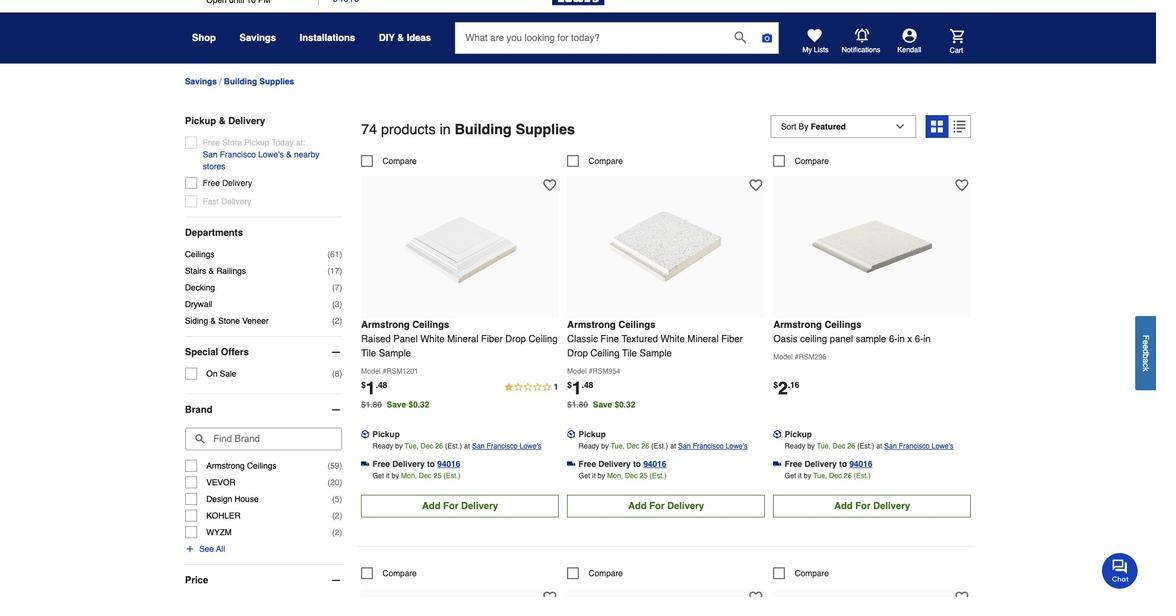 Task type: locate. For each thing, give the bounding box(es) containing it.
drywall
[[185, 299, 212, 309]]

free for pickup icon
[[785, 459, 803, 469]]

white right textured
[[661, 334, 685, 344]]

2 ready from the left
[[579, 442, 600, 450]]

1 horizontal spatial mon,
[[608, 472, 623, 480]]

$ 1 .48 down model # rsm1201
[[361, 378, 388, 399]]

1 horizontal spatial to
[[634, 459, 641, 469]]

& inside san francisco lowe's & nearby stores
[[286, 150, 292, 159]]

2 horizontal spatial for
[[856, 501, 871, 511]]

camera image
[[762, 32, 774, 44]]

2 save from the left
[[593, 400, 613, 409]]

1 horizontal spatial savings
[[240, 33, 276, 43]]

pickup for second truck filled image from the left
[[579, 429, 606, 439]]

1 for 1st actual price $1.48 element from the right
[[572, 378, 582, 399]]

2 add for delivery button from the left
[[568, 495, 766, 517]]

3 for from the left
[[856, 501, 871, 511]]

1 $1.80 from the left
[[361, 400, 382, 409]]

2 white from the left
[[661, 334, 685, 344]]

0 horizontal spatial $0.32
[[409, 400, 430, 409]]

2 for from the left
[[650, 501, 665, 511]]

7 ) from the top
[[340, 461, 342, 471]]

$0.32 down rsm954
[[615, 400, 636, 409]]

2 horizontal spatial 1
[[572, 378, 582, 399]]

white inside the armstrong ceilings raised panel white mineral fiber drop ceiling tile sample
[[421, 334, 445, 344]]

tile down raised
[[361, 348, 376, 359]]

ready for second truck filled image from the left
[[579, 442, 600, 450]]

( for ceilings
[[328, 249, 330, 259]]

2 ( 2 ) from the top
[[332, 511, 342, 520]]

1 add for delivery from the left
[[422, 501, 498, 511]]

2 horizontal spatial $
[[774, 380, 779, 390]]

1 horizontal spatial .48
[[582, 380, 594, 390]]

94016 for the 94016 button for 1st truck filled image from the left
[[438, 459, 461, 469]]

$1.80 save $0.32 for 2nd was price $1.80 element
[[568, 400, 636, 409]]

0 horizontal spatial add
[[422, 501, 441, 511]]

2 horizontal spatial 94016 button
[[850, 458, 873, 470]]

0 horizontal spatial 94016
[[438, 459, 461, 469]]

in right the products
[[440, 121, 451, 138]]

ceilings
[[185, 249, 215, 259], [413, 319, 450, 330], [619, 319, 656, 330], [825, 319, 862, 330], [247, 461, 277, 471]]

classic
[[568, 334, 598, 344]]

1 25 from the left
[[434, 472, 442, 480]]

$1.80 save $0.32 for first was price $1.80 element
[[361, 400, 430, 409]]

pickup image
[[774, 430, 782, 438]]

savings
[[240, 33, 276, 43], [185, 77, 217, 86]]

0 horizontal spatial #
[[383, 367, 387, 375]]

3 add for delivery button from the left
[[774, 495, 972, 517]]

1 94016 button from the left
[[438, 458, 461, 470]]

free for 1st truck filled image from the left's pickup image
[[373, 459, 390, 469]]

0 horizontal spatial it
[[386, 472, 390, 480]]

1 horizontal spatial save
[[593, 400, 613, 409]]

17
[[330, 266, 340, 276]]

1 $ 1 .48 from the left
[[361, 378, 388, 399]]

save down rsm954
[[593, 400, 613, 409]]

get for third truck filled image from left
[[785, 472, 797, 480]]

) for on sale
[[340, 369, 342, 378]]

get it by mon, dec 25 (est.)
[[373, 472, 461, 480], [579, 472, 667, 480]]

to for the 94016 button for 1st truck filled image from the left
[[427, 459, 435, 469]]

11 ) from the top
[[340, 528, 342, 537]]

0 vertical spatial drop
[[506, 334, 526, 344]]

# down classic
[[589, 367, 593, 375]]

1 truck filled image from the left
[[361, 460, 370, 468]]

3 ready from the left
[[785, 442, 806, 450]]

savings up building supplies link
[[240, 33, 276, 43]]

$1.80 save $0.32
[[361, 400, 430, 409], [568, 400, 636, 409]]

1 horizontal spatial san francisco lowe's button
[[679, 440, 748, 452]]

san francisco lowe's & nearby stores button
[[203, 148, 342, 172]]

lowe's
[[258, 150, 284, 159], [520, 442, 542, 450], [726, 442, 748, 450], [932, 442, 954, 450]]

2 get from the left
[[579, 472, 591, 480]]

free delivery to 94016
[[373, 459, 461, 469], [579, 459, 667, 469], [785, 459, 873, 469]]

1 $1.80 save $0.32 from the left
[[361, 400, 430, 409]]

1 fiber from the left
[[481, 334, 503, 344]]

0 horizontal spatial mineral
[[448, 334, 479, 344]]

6 ) from the top
[[340, 369, 342, 378]]

2 horizontal spatial truck filled image
[[774, 460, 782, 468]]

was price $1.80 element
[[361, 397, 387, 409], [568, 397, 593, 409]]

$1.80 save $0.32 down rsm954
[[568, 400, 636, 409]]

1 horizontal spatial white
[[661, 334, 685, 344]]

( for kohler
[[332, 511, 335, 520]]

white right panel
[[421, 334, 445, 344]]

chat invite button image
[[1103, 553, 1139, 589]]

drop up 1 button at left
[[506, 334, 526, 344]]

ceiling inside armstrong ceilings classic fine textured white mineral fiber drop ceiling tile sample
[[591, 348, 620, 359]]

4 ) from the top
[[340, 299, 342, 309]]

0 horizontal spatial 6-
[[890, 334, 898, 344]]

model left rsm1201
[[361, 367, 381, 375]]

list view image
[[955, 121, 966, 132]]

2 ) from the top
[[340, 266, 342, 276]]

brand button
[[185, 394, 342, 425]]

5001229595 element
[[774, 567, 830, 579]]

1 white from the left
[[421, 334, 445, 344]]

1 horizontal spatial free delivery to 94016
[[579, 459, 667, 469]]

minus image up 8
[[331, 346, 342, 358]]

tile inside the armstrong ceilings raised panel white mineral fiber drop ceiling tile sample
[[361, 348, 376, 359]]

actual price $1.48 element down model # rsm1201
[[361, 378, 388, 399]]

e up d
[[1142, 340, 1152, 345]]

0 horizontal spatial supplies
[[260, 77, 294, 86]]

( 2 ) for kohler
[[332, 511, 342, 520]]

1 horizontal spatial sample
[[640, 348, 672, 359]]

6- left x at the right bottom
[[890, 334, 898, 344]]

1 horizontal spatial was price $1.80 element
[[568, 397, 593, 409]]

minus image inside brand "button"
[[331, 404, 342, 416]]

1 ) from the top
[[340, 249, 342, 259]]

None search field
[[455, 22, 780, 65]]

departments element
[[185, 227, 342, 239]]

lowe's inside san francisco lowe's & nearby stores
[[258, 150, 284, 159]]

was price $1.80 element down model # rsm1201
[[361, 397, 387, 409]]

26
[[435, 442, 443, 450], [642, 442, 650, 450], [848, 442, 856, 450], [844, 472, 852, 480]]

1 ( 2 ) from the top
[[332, 316, 342, 326]]

ceiling
[[801, 334, 828, 344]]

compare inside 5001229495 element
[[383, 156, 417, 166]]

0 horizontal spatial building
[[224, 77, 257, 86]]

2 free delivery to 94016 from the left
[[579, 459, 667, 469]]

10 ) from the top
[[340, 511, 342, 520]]

2 horizontal spatial ready by tue, dec 26 (est.) at san francisco lowe's
[[785, 442, 954, 450]]

1 horizontal spatial drop
[[568, 348, 588, 359]]

tile
[[361, 348, 376, 359], [623, 348, 637, 359]]

kendall button
[[882, 29, 939, 55]]

at for the san francisco lowe's button related to the 94016 button for 1st truck filled image from the left
[[464, 442, 470, 450]]

compare inside 5001229595 element
[[795, 568, 830, 578]]

supplies up heart outline icon
[[516, 121, 575, 138]]

savings inside savings / building supplies
[[185, 77, 217, 86]]

ceiling left classic
[[529, 334, 558, 344]]

chevron down image
[[359, 0, 369, 1]]

ready by tue, dec 26 (est.) at san francisco lowe's
[[373, 442, 542, 450], [579, 442, 748, 450], [785, 442, 954, 450]]

armstrong ceilings
[[206, 461, 277, 471]]

e up b at the right bottom of page
[[1142, 345, 1152, 349]]

2 add from the left
[[629, 501, 647, 511]]

0 horizontal spatial tile
[[361, 348, 376, 359]]

in right x at the right bottom
[[924, 334, 931, 344]]

) for kohler
[[340, 511, 342, 520]]

2 to from the left
[[634, 459, 641, 469]]

$ 1 .48 down model # rsm954
[[568, 378, 594, 399]]

( 2 ) for siding & stone veneer
[[332, 316, 342, 326]]

minus image for special offers
[[331, 346, 342, 358]]

2 horizontal spatial #
[[795, 353, 799, 361]]

armstrong up classic
[[568, 319, 616, 330]]

rsm296
[[799, 353, 827, 361]]

mineral inside the armstrong ceilings raised panel white mineral fiber drop ceiling tile sample
[[448, 334, 479, 344]]

1 vertical spatial minus image
[[331, 404, 342, 416]]

0 horizontal spatial model
[[361, 367, 381, 375]]

1 horizontal spatial pickup image
[[568, 430, 576, 438]]

0 vertical spatial minus image
[[331, 346, 342, 358]]

1 horizontal spatial fiber
[[722, 334, 743, 344]]

2 actual price $1.48 element from the left
[[568, 378, 594, 399]]

( for wyzm
[[332, 528, 335, 537]]

2 horizontal spatial model
[[774, 353, 793, 361]]

san for 1st truck filled image from the left
[[472, 442, 485, 450]]

0 horizontal spatial ready by tue, dec 26 (est.) at san francisco lowe's
[[373, 442, 542, 450]]

1 horizontal spatial 94016
[[644, 459, 667, 469]]

see
[[199, 544, 214, 554]]

0 vertical spatial building
[[224, 77, 257, 86]]

ready by tue, dec 26 (est.) at san francisco lowe's for the 94016 button associated with second truck filled image from the left
[[579, 442, 748, 450]]

1 horizontal spatial add
[[629, 501, 647, 511]]

all
[[216, 544, 225, 554]]

ceilings for raised panel white mineral fiber drop ceiling tile sample
[[413, 319, 450, 330]]

0 horizontal spatial pickup image
[[361, 430, 370, 438]]

armstrong inside armstrong ceilings oasis ceiling panel sample 6-in x 6-in
[[774, 319, 823, 330]]

$1.80 save $0.32 down model # rsm1201
[[361, 400, 430, 409]]

2 $0.32 from the left
[[615, 400, 636, 409]]

2 tile from the left
[[623, 348, 637, 359]]

get for second truck filled image from the left
[[579, 472, 591, 480]]

pickup image
[[361, 430, 370, 438], [568, 430, 576, 438]]

1 94016 from the left
[[438, 459, 461, 469]]

ready by tue, dec 26 (est.) at san francisco lowe's for the 94016 button for 1st truck filled image from the left
[[373, 442, 542, 450]]

6-
[[890, 334, 898, 344], [916, 334, 924, 344]]

lowe's for 1st truck filled image from the left's pickup image
[[520, 442, 542, 450]]

1 minus image from the top
[[331, 346, 342, 358]]

59
[[330, 461, 340, 471]]

b
[[1142, 354, 1152, 359]]

# down raised
[[383, 367, 387, 375]]

0 horizontal spatial free delivery to 94016
[[373, 459, 461, 469]]

0 horizontal spatial add for delivery
[[422, 501, 498, 511]]

save down rsm1201
[[387, 400, 406, 409]]

26 for the 94016 button associated with second truck filled image from the left
[[642, 442, 650, 450]]

fiber
[[481, 334, 503, 344], [722, 334, 743, 344]]

1 add from the left
[[422, 501, 441, 511]]

1 for 1st actual price $1.48 element from left
[[366, 378, 376, 399]]

armstrong
[[361, 319, 410, 330], [568, 319, 616, 330], [774, 319, 823, 330], [206, 461, 245, 471]]

9 ) from the top
[[340, 494, 342, 504]]

ceiling
[[529, 334, 558, 344], [591, 348, 620, 359]]

3
[[335, 299, 340, 309]]

san for third truck filled image from left
[[885, 442, 898, 450]]

3 ready by tue, dec 26 (est.) at san francisco lowe's from the left
[[785, 442, 954, 450]]

armstrong for oasis
[[774, 319, 823, 330]]

.48 down model # rsm954
[[582, 380, 594, 390]]

design house
[[206, 494, 259, 504]]

8 ) from the top
[[340, 478, 342, 487]]

tue, for the 94016 button for 1st truck filled image from the left
[[405, 442, 419, 450]]

1 inside image
[[554, 382, 559, 391]]

model left rsm954
[[568, 367, 587, 375]]

minus image left "5005488749" element
[[331, 575, 342, 586]]

1 vertical spatial savings
[[185, 77, 217, 86]]

1 horizontal spatial $ 1 .48
[[568, 378, 594, 399]]

to for the 94016 button for third truck filled image from left
[[840, 459, 848, 469]]

house
[[235, 494, 259, 504]]

1 horizontal spatial at
[[671, 442, 677, 450]]

fiber inside armstrong ceilings classic fine textured white mineral fiber drop ceiling tile sample
[[722, 334, 743, 344]]

at for the 94016 button for third truck filled image from left's the san francisco lowe's button
[[877, 442, 883, 450]]

savings left /
[[185, 77, 217, 86]]

1 horizontal spatial $1.80 save $0.32
[[568, 400, 636, 409]]

$ inside $ 2 .16
[[774, 380, 779, 390]]

1 horizontal spatial 6-
[[916, 334, 924, 344]]

cart button
[[934, 29, 965, 55]]

armstrong inside the armstrong ceilings raised panel white mineral fiber drop ceiling tile sample
[[361, 319, 410, 330]]

0 horizontal spatial at
[[464, 442, 470, 450]]

2 $ 1 .48 from the left
[[568, 378, 594, 399]]

( 5 )
[[332, 494, 342, 504]]

# for oasis
[[795, 353, 799, 361]]

was price $1.80 element down model # rsm954
[[568, 397, 593, 409]]

1 san francisco lowe's button from the left
[[472, 440, 542, 452]]

1 horizontal spatial get
[[579, 472, 591, 480]]

2 horizontal spatial add
[[835, 501, 853, 511]]

0 horizontal spatial white
[[421, 334, 445, 344]]

for for 3rd add for delivery button from left
[[856, 501, 871, 511]]

$ down model # rsm954
[[568, 380, 572, 390]]

3 get from the left
[[785, 472, 797, 480]]

2 sample from the left
[[640, 348, 672, 359]]

ceiling inside the armstrong ceilings raised panel white mineral fiber drop ceiling tile sample
[[529, 334, 558, 344]]

3 to from the left
[[840, 459, 848, 469]]

1 horizontal spatial $1.80
[[568, 400, 589, 409]]

0 horizontal spatial savings
[[185, 77, 217, 86]]

special offers
[[185, 347, 249, 358]]

) for drywall
[[340, 299, 342, 309]]

1 horizontal spatial 25
[[640, 472, 648, 480]]

pickup for 1st truck filled image from the left
[[373, 429, 400, 439]]

1 $ from the left
[[361, 380, 366, 390]]

2 horizontal spatial to
[[840, 459, 848, 469]]

0 horizontal spatial drop
[[506, 334, 526, 344]]

2 horizontal spatial add for delivery button
[[774, 495, 972, 517]]

$1.80 down model # rsm954
[[568, 400, 589, 409]]

0 vertical spatial savings
[[240, 33, 276, 43]]

94016 button for third truck filled image from left
[[850, 458, 873, 470]]

2 ready by tue, dec 26 (est.) at san francisco lowe's from the left
[[579, 442, 748, 450]]

notifications
[[842, 46, 881, 54]]

minus image for price
[[331, 575, 342, 586]]

1 horizontal spatial add for delivery button
[[568, 495, 766, 517]]

3 san francisco lowe's button from the left
[[885, 440, 954, 452]]

& up store
[[219, 116, 226, 126]]

2 at from the left
[[671, 442, 677, 450]]

sample
[[856, 334, 887, 344]]

building supplies link
[[224, 77, 294, 86]]

drop down classic
[[568, 348, 588, 359]]

minus image inside price 'button'
[[331, 575, 342, 586]]

)
[[340, 249, 342, 259], [340, 266, 342, 276], [340, 283, 342, 292], [340, 299, 342, 309], [340, 316, 342, 326], [340, 369, 342, 378], [340, 461, 342, 471], [340, 478, 342, 487], [340, 494, 342, 504], [340, 511, 342, 520], [340, 528, 342, 537]]

minus image for brand
[[331, 404, 342, 416]]

2 vertical spatial minus image
[[331, 575, 342, 586]]

2 mon, from the left
[[608, 472, 623, 480]]

san inside san francisco lowe's & nearby stores
[[203, 150, 218, 159]]

at:
[[296, 138, 305, 147]]

1 vertical spatial drop
[[568, 348, 588, 359]]

1 horizontal spatial $
[[568, 380, 572, 390]]

1 horizontal spatial it
[[593, 472, 596, 480]]

2 horizontal spatial add for delivery
[[835, 501, 911, 511]]

armstrong ceilings raised panel white mineral fiber drop ceiling tile sample
[[361, 319, 558, 359]]

2 horizontal spatial san francisco lowe's button
[[885, 440, 954, 452]]

1 tile from the left
[[361, 348, 376, 359]]

at
[[464, 442, 470, 450], [671, 442, 677, 450], [877, 442, 883, 450]]

for
[[443, 501, 459, 511], [650, 501, 665, 511], [856, 501, 871, 511]]

# down oasis
[[795, 353, 799, 361]]

0 horizontal spatial 1
[[366, 378, 376, 399]]

3 free delivery to 94016 from the left
[[785, 459, 873, 469]]

in left x at the right bottom
[[898, 334, 906, 344]]

0 vertical spatial ( 2 )
[[332, 316, 342, 326]]

3 it from the left
[[799, 472, 802, 480]]

0 horizontal spatial $1.80 save $0.32
[[361, 400, 430, 409]]

1 to from the left
[[427, 459, 435, 469]]

1 for from the left
[[443, 501, 459, 511]]

2 $1.80 from the left
[[568, 400, 589, 409]]

armstrong up oasis
[[774, 319, 823, 330]]

armstrong for classic
[[568, 319, 616, 330]]

1 free delivery to 94016 from the left
[[373, 459, 461, 469]]

1 pickup image from the left
[[361, 430, 370, 438]]

1 mineral from the left
[[448, 334, 479, 344]]

.48 for 1st actual price $1.48 element from left
[[376, 380, 388, 390]]

2 san francisco lowe's button from the left
[[679, 440, 748, 452]]

25
[[434, 472, 442, 480], [640, 472, 648, 480]]

sample
[[379, 348, 411, 359], [640, 348, 672, 359]]

model for oasis ceiling panel sample 6-in x 6-in
[[774, 353, 793, 361]]

1 horizontal spatial get it by mon, dec 25 (est.)
[[579, 472, 667, 480]]

& left stone
[[211, 316, 216, 326]]

compare for the 5014221693 'element'
[[795, 156, 830, 166]]

0 horizontal spatial actual price $1.48 element
[[361, 378, 388, 399]]

5 ) from the top
[[340, 316, 342, 326]]

minus image down 8
[[331, 404, 342, 416]]

(est.)
[[445, 442, 462, 450], [652, 442, 669, 450], [858, 442, 875, 450], [444, 472, 461, 480], [650, 472, 667, 480], [854, 472, 871, 480]]

1 horizontal spatial for
[[650, 501, 665, 511]]

1 sample from the left
[[379, 348, 411, 359]]

armstrong up raised
[[361, 319, 410, 330]]

ceilings inside the armstrong ceilings raised panel white mineral fiber drop ceiling tile sample
[[413, 319, 450, 330]]

mineral inside armstrong ceilings classic fine textured white mineral fiber drop ceiling tile sample
[[688, 334, 719, 344]]

pickup
[[185, 116, 216, 126], [245, 138, 270, 147], [373, 429, 400, 439], [579, 429, 606, 439], [785, 429, 812, 439]]

armstrong up vevor
[[206, 461, 245, 471]]

compare inside 5001229593 element
[[589, 156, 623, 166]]

1 at from the left
[[464, 442, 470, 450]]

$1.80 for first was price $1.80 element
[[361, 400, 382, 409]]

plus image
[[185, 544, 195, 554]]

lowe's home improvement lists image
[[808, 29, 822, 43]]

& down today
[[286, 150, 292, 159]]

.48 down model # rsm1201
[[376, 380, 388, 390]]

get it by mon, dec 25 (est.) for the 94016 button associated with second truck filled image from the left
[[579, 472, 667, 480]]

2 e from the top
[[1142, 345, 1152, 349]]

0 horizontal spatial $1.80
[[361, 400, 382, 409]]

2 vertical spatial ( 2 )
[[332, 528, 342, 537]]

$ 1 .48 for 1st actual price $1.48 element from the right
[[568, 378, 594, 399]]

model down oasis
[[774, 353, 793, 361]]

1 horizontal spatial tile
[[623, 348, 637, 359]]

fiber inside the armstrong ceilings raised panel white mineral fiber drop ceiling tile sample
[[481, 334, 503, 344]]

brand
[[185, 405, 213, 415]]

2 get it by mon, dec 25 (est.) from the left
[[579, 472, 667, 480]]

compare inside the 5014221693 'element'
[[795, 156, 830, 166]]

compare inside 5001229521 "element"
[[589, 568, 623, 578]]

5005488749 element
[[361, 567, 417, 579]]

free delivery
[[203, 178, 252, 188]]

ceiling down fine
[[591, 348, 620, 359]]

get it by tue, dec 26 (est.)
[[785, 472, 871, 480]]

1 horizontal spatial 94016 button
[[644, 458, 667, 470]]

ceilings for oasis ceiling panel sample 6-in x 6-in
[[825, 319, 862, 330]]

to for the 94016 button associated with second truck filled image from the left
[[634, 459, 641, 469]]

compare inside "5005488749" element
[[383, 568, 417, 578]]

2 fiber from the left
[[722, 334, 743, 344]]

2 pickup image from the left
[[568, 430, 576, 438]]

2 horizontal spatial 94016
[[850, 459, 873, 469]]

25 for the 94016 button associated with second truck filled image from the left
[[640, 472, 648, 480]]

x
[[908, 334, 913, 344]]

compare for 5001229495 element on the left top
[[383, 156, 417, 166]]

0 horizontal spatial 25
[[434, 472, 442, 480]]

2 94016 from the left
[[644, 459, 667, 469]]

ready for 1st truck filled image from the left
[[373, 442, 393, 450]]

search image
[[735, 31, 747, 43]]

2 94016 button from the left
[[644, 458, 667, 470]]

vevor
[[206, 478, 236, 487]]

1 it from the left
[[386, 472, 390, 480]]

san francisco lowe's button for the 94016 button associated with second truck filled image from the left
[[679, 440, 748, 452]]

2 mineral from the left
[[688, 334, 719, 344]]

tile down textured
[[623, 348, 637, 359]]

$0.32
[[409, 400, 430, 409], [615, 400, 636, 409]]

6- right x at the right bottom
[[916, 334, 924, 344]]

1 save from the left
[[387, 400, 406, 409]]

1 horizontal spatial actual price $1.48 element
[[568, 378, 594, 399]]

building
[[224, 77, 257, 86], [455, 121, 512, 138]]

1 was price $1.80 element from the left
[[361, 397, 387, 409]]

2 horizontal spatial in
[[924, 334, 931, 344]]

1 horizontal spatial 1
[[554, 382, 559, 391]]

94016 button for 1st truck filled image from the left
[[438, 458, 461, 470]]

3 at from the left
[[877, 442, 883, 450]]

0 vertical spatial supplies
[[260, 77, 294, 86]]

f e e d b a c k button
[[1136, 316, 1157, 391]]

for for second add for delivery button from right
[[650, 501, 665, 511]]

truck filled image
[[361, 460, 370, 468], [568, 460, 576, 468], [774, 460, 782, 468]]

0 horizontal spatial was price $1.80 element
[[361, 397, 387, 409]]

stairs & railings
[[185, 266, 246, 276]]

ceilings inside armstrong ceilings oasis ceiling panel sample 6-in x 6-in
[[825, 319, 862, 330]]

0 horizontal spatial $ 1 .48
[[361, 378, 388, 399]]

supplies down savings 'button'
[[260, 77, 294, 86]]

& right diy
[[398, 33, 404, 43]]

2 horizontal spatial ready
[[785, 442, 806, 450]]

3 ) from the top
[[340, 283, 342, 292]]

94016 button
[[438, 458, 461, 470], [644, 458, 667, 470], [850, 458, 873, 470]]

armstrong inside armstrong ceilings classic fine textured white mineral fiber drop ceiling tile sample
[[568, 319, 616, 330]]

3 94016 button from the left
[[850, 458, 873, 470]]

( 61 )
[[328, 249, 342, 259]]

$1.80 down model # rsm1201
[[361, 400, 382, 409]]

1 ready by tue, dec 26 (est.) at san francisco lowe's from the left
[[373, 442, 542, 450]]

ceilings inside armstrong ceilings classic fine textured white mineral fiber drop ceiling tile sample
[[619, 319, 656, 330]]

0 horizontal spatial truck filled image
[[361, 460, 370, 468]]

heart outline image
[[750, 179, 763, 192], [956, 179, 969, 192], [544, 591, 557, 597], [750, 591, 763, 597], [956, 591, 969, 597]]

actual price $1.48 element down model # rsm954
[[568, 378, 594, 399]]

3 add from the left
[[835, 501, 853, 511]]

san francisco lowe's button for the 94016 button for third truck filled image from left
[[885, 440, 954, 452]]

&
[[398, 33, 404, 43], [219, 116, 226, 126], [286, 150, 292, 159], [209, 266, 214, 276], [211, 316, 216, 326]]

94016
[[438, 459, 461, 469], [644, 459, 667, 469], [850, 459, 873, 469]]

3 $ from the left
[[774, 380, 779, 390]]

$ left '.16'
[[774, 380, 779, 390]]

ready
[[373, 442, 393, 450], [579, 442, 600, 450], [785, 442, 806, 450]]

1 star image
[[504, 380, 559, 394]]

e
[[1142, 340, 1152, 345], [1142, 345, 1152, 349]]

3 minus image from the top
[[331, 575, 342, 586]]

& inside 'button'
[[398, 33, 404, 43]]

model # rsm296
[[774, 353, 827, 361]]

1 .48 from the left
[[376, 380, 388, 390]]

1 horizontal spatial add for delivery
[[629, 501, 705, 511]]

$0.32 down rsm1201
[[409, 400, 430, 409]]

2 horizontal spatial get
[[785, 472, 797, 480]]

delivery
[[228, 116, 265, 126], [222, 178, 252, 188], [221, 197, 251, 206], [393, 459, 425, 469], [599, 459, 631, 469], [805, 459, 837, 469], [461, 501, 498, 511], [668, 501, 705, 511], [874, 501, 911, 511]]

& for ideas
[[398, 33, 404, 43]]

2 25 from the left
[[640, 472, 648, 480]]

2 .48 from the left
[[582, 380, 594, 390]]

francisco inside san francisco lowe's & nearby stores
[[220, 150, 256, 159]]

1 horizontal spatial ceiling
[[591, 348, 620, 359]]

compare for 5001229521 "element"
[[589, 568, 623, 578]]

$0.32 for first was price $1.80 element
[[409, 400, 430, 409]]

1 horizontal spatial ready by tue, dec 26 (est.) at san francisco lowe's
[[579, 442, 748, 450]]

sample down panel
[[379, 348, 411, 359]]

tile inside armstrong ceilings classic fine textured white mineral fiber drop ceiling tile sample
[[623, 348, 637, 359]]

san
[[203, 150, 218, 159], [472, 442, 485, 450], [679, 442, 691, 450], [885, 442, 898, 450]]

1 horizontal spatial supplies
[[516, 121, 575, 138]]

1 mon, from the left
[[401, 472, 417, 480]]

supplies
[[260, 77, 294, 86], [516, 121, 575, 138]]

( 17 )
[[328, 266, 342, 276]]

minus image inside special offers button
[[331, 346, 342, 358]]

armstrong ceilings raised panel white mineral fiber drop ceiling tile sample image
[[395, 182, 526, 313]]

today
[[272, 138, 294, 147]]

& right stairs
[[209, 266, 214, 276]]

sample down textured
[[640, 348, 672, 359]]

2 minus image from the top
[[331, 404, 342, 416]]

0 horizontal spatial .48
[[376, 380, 388, 390]]

( for siding & stone veneer
[[332, 316, 335, 326]]

3 ( 2 ) from the top
[[332, 528, 342, 537]]

$ 1 .48 for 1st actual price $1.48 element from left
[[361, 378, 388, 399]]

actual price $1.48 element
[[361, 378, 388, 399], [568, 378, 594, 399]]

5014221693 element
[[774, 155, 830, 167]]

kohler
[[206, 511, 241, 520]]

2 $1.80 save $0.32 from the left
[[568, 400, 636, 409]]

0 horizontal spatial mon,
[[401, 472, 417, 480]]

0 horizontal spatial sample
[[379, 348, 411, 359]]

0 horizontal spatial add for delivery button
[[361, 495, 559, 517]]

2 horizontal spatial it
[[799, 472, 802, 480]]

2 truck filled image from the left
[[568, 460, 576, 468]]

2 for siding & stone veneer
[[335, 316, 340, 326]]

minus image
[[331, 346, 342, 358], [331, 404, 342, 416], [331, 575, 342, 586]]

0 horizontal spatial san francisco lowe's button
[[472, 440, 542, 452]]

$ down model # rsm1201
[[361, 380, 366, 390]]

model for classic fine textured white mineral fiber drop ceiling tile sample
[[568, 367, 587, 375]]

tue,
[[405, 442, 419, 450], [611, 442, 625, 450], [817, 442, 831, 450], [814, 472, 828, 480]]

1 get it by mon, dec 25 (est.) from the left
[[373, 472, 461, 480]]

1 $0.32 from the left
[[409, 400, 430, 409]]

see all
[[199, 544, 225, 554]]

1 vertical spatial ( 2 )
[[332, 511, 342, 520]]

3 94016 from the left
[[850, 459, 873, 469]]

add
[[422, 501, 441, 511], [629, 501, 647, 511], [835, 501, 853, 511]]

5001229495 element
[[361, 155, 417, 167]]

94016 button for second truck filled image from the left
[[644, 458, 667, 470]]

#
[[795, 353, 799, 361], [383, 367, 387, 375], [589, 367, 593, 375]]

stores
[[203, 162, 226, 171]]



Task type: describe. For each thing, give the bounding box(es) containing it.
building inside savings / building supplies
[[224, 77, 257, 86]]

rsm954
[[593, 367, 621, 375]]

lowe's for pickup icon
[[932, 442, 954, 450]]

2 was price $1.80 element from the left
[[568, 397, 593, 409]]

special offers button
[[185, 337, 342, 368]]

) for vevor
[[340, 478, 342, 487]]

25 for the 94016 button for 1st truck filled image from the left
[[434, 472, 442, 480]]

offers
[[221, 347, 249, 358]]

nearby
[[294, 150, 320, 159]]

( for armstrong ceilings
[[328, 461, 330, 471]]

pickup image for second truck filled image from the left
[[568, 430, 576, 438]]

tue, for the 94016 button associated with second truck filled image from the left
[[611, 442, 625, 450]]

/
[[219, 77, 222, 87]]

savings / building supplies
[[185, 77, 294, 87]]

heart outline image
[[544, 179, 557, 192]]

# for raised
[[383, 367, 387, 375]]

5001229521 element
[[568, 567, 623, 579]]

sample inside the armstrong ceilings raised panel white mineral fiber drop ceiling tile sample
[[379, 348, 411, 359]]

savings for savings / building supplies
[[185, 77, 217, 86]]

1 actual price $1.48 element from the left
[[361, 378, 388, 399]]

compare for 5001229595 element
[[795, 568, 830, 578]]

& for stone
[[211, 316, 216, 326]]

model # rsm954
[[568, 367, 621, 375]]

2 add for delivery from the left
[[629, 501, 705, 511]]

2 for wyzm
[[335, 528, 340, 537]]

$1.80 for 2nd was price $1.80 element
[[568, 400, 589, 409]]

save for first was price $1.80 element
[[387, 400, 406, 409]]

armstrong ceilings oasis ceiling panel sample 6-in x 6-in image
[[808, 182, 938, 313]]

add for second add for delivery button from right
[[629, 501, 647, 511]]

diy & ideas button
[[379, 27, 431, 49]]

san francisco lowe's & nearby stores
[[203, 150, 320, 171]]

20
[[330, 478, 340, 487]]

it for second truck filled image from the left
[[593, 472, 596, 480]]

departments
[[185, 227, 243, 238]]

my lists link
[[803, 29, 829, 55]]

armstrong ceilings classic fine textured white mineral fiber drop ceiling tile sample image
[[601, 182, 732, 313]]

it for third truck filled image from left
[[799, 472, 802, 480]]

( 20 )
[[328, 478, 342, 487]]

stairs
[[185, 266, 206, 276]]

on sale
[[206, 369, 237, 378]]

products
[[381, 121, 436, 138]]

( for on sale
[[332, 369, 335, 378]]

rsm1201
[[387, 367, 419, 375]]

lowe's for pickup image related to second truck filled image from the left
[[726, 442, 748, 450]]

panel
[[830, 334, 854, 344]]

8
[[335, 369, 340, 378]]

savings for savings
[[240, 33, 276, 43]]

model # rsm1201
[[361, 367, 419, 375]]

supplies inside savings / building supplies
[[260, 77, 294, 86]]

.48 for 1st actual price $1.48 element from the right
[[582, 380, 594, 390]]

74
[[361, 121, 377, 138]]

) for siding & stone veneer
[[340, 316, 342, 326]]

2 $ from the left
[[568, 380, 572, 390]]

) for design house
[[340, 494, 342, 504]]

shop button
[[192, 27, 216, 49]]

) for stairs & railings
[[340, 266, 342, 276]]

sample inside armstrong ceilings classic fine textured white mineral fiber drop ceiling tile sample
[[640, 348, 672, 359]]

san for second truck filled image from the left
[[679, 442, 691, 450]]

$0.32 for 2nd was price $1.80 element
[[615, 400, 636, 409]]

74 products in building supplies
[[361, 121, 575, 138]]

free delivery to 94016 for the 94016 button associated with second truck filled image from the left
[[579, 459, 667, 469]]

tue, for the 94016 button for third truck filled image from left
[[817, 442, 831, 450]]

model for raised panel white mineral fiber drop ceiling tile sample
[[361, 367, 381, 375]]

my lists
[[803, 46, 829, 54]]

& for railings
[[209, 266, 214, 276]]

94016 for the 94016 button associated with second truck filled image from the left
[[644, 459, 667, 469]]

kendall
[[898, 46, 922, 54]]

armstrong ceilings classic fine textured white mineral fiber drop ceiling tile sample
[[568, 319, 743, 359]]

decking
[[185, 283, 215, 292]]

diy & ideas
[[379, 33, 431, 43]]

stone
[[218, 316, 240, 326]]

raised
[[361, 334, 391, 344]]

Find Brand text field
[[185, 428, 342, 450]]

free for pickup image related to second truck filled image from the left
[[579, 459, 597, 469]]

fine
[[601, 334, 619, 344]]

lowe's home improvement cart image
[[950, 29, 965, 43]]

5001229593 element
[[568, 155, 623, 167]]

Search Query text field
[[456, 23, 726, 53]]

see all button
[[185, 543, 225, 555]]

drop inside the armstrong ceilings raised panel white mineral fiber drop ceiling tile sample
[[506, 334, 526, 344]]

veneer
[[242, 316, 269, 326]]

0 horizontal spatial in
[[440, 121, 451, 138]]

installations
[[300, 33, 355, 43]]

special
[[185, 347, 218, 358]]

add for 3rd add for delivery button from right
[[422, 501, 441, 511]]

f e e d b a c k
[[1142, 335, 1152, 372]]

for for 3rd add for delivery button from right
[[443, 501, 459, 511]]

) for armstrong ceilings
[[340, 461, 342, 471]]

2 6- from the left
[[916, 334, 924, 344]]

c
[[1142, 363, 1152, 368]]

on
[[206, 369, 218, 378]]

3 truck filled image from the left
[[774, 460, 782, 468]]

textured
[[622, 334, 658, 344]]

actual price $2.16 element
[[774, 378, 800, 399]]

get for 1st truck filled image from the left
[[373, 472, 384, 480]]

.16
[[788, 380, 800, 390]]

cart
[[950, 46, 964, 54]]

( 7 )
[[332, 283, 342, 292]]

( for stairs & railings
[[328, 266, 330, 276]]

3 add for delivery from the left
[[835, 501, 911, 511]]

26 for the 94016 button for 1st truck filled image from the left
[[435, 442, 443, 450]]

siding
[[185, 316, 208, 326]]

railings
[[217, 266, 246, 276]]

( 8 )
[[332, 369, 342, 378]]

f
[[1142, 335, 1152, 340]]

diy
[[379, 33, 395, 43]]

$ 2 .16
[[774, 378, 800, 399]]

panel
[[394, 334, 418, 344]]

at for the 94016 button associated with second truck filled image from the left the san francisco lowe's button
[[671, 442, 677, 450]]

# for classic
[[589, 367, 593, 375]]

) for decking
[[340, 283, 342, 292]]

free delivery to 94016 for the 94016 button for 1st truck filled image from the left
[[373, 459, 461, 469]]

5
[[335, 494, 340, 504]]

( for design house
[[332, 494, 335, 504]]

savings link
[[185, 77, 217, 86]]

armstrong ceilings oasis ceiling panel sample 6-in x 6-in
[[774, 319, 931, 344]]

a
[[1142, 359, 1152, 363]]

& for delivery
[[219, 116, 226, 126]]

sale
[[220, 369, 237, 378]]

mon, for the 94016 button for 1st truck filled image from the left
[[401, 472, 417, 480]]

add for 3rd add for delivery button from left
[[835, 501, 853, 511]]

1 add for delivery button from the left
[[361, 495, 559, 517]]

compare for "5005488749" element
[[383, 568, 417, 578]]

k
[[1142, 368, 1152, 372]]

( 3 )
[[332, 299, 342, 309]]

siding & stone veneer
[[185, 316, 269, 326]]

design
[[206, 494, 232, 504]]

lists
[[815, 46, 829, 54]]

ready for third truck filled image from left
[[785, 442, 806, 450]]

wyzm
[[206, 528, 232, 537]]

( for drywall
[[332, 299, 335, 309]]

lowe's home improvement notification center image
[[855, 29, 870, 43]]

fast delivery
[[203, 197, 251, 206]]

pickup image for 1st truck filled image from the left
[[361, 430, 370, 438]]

1 6- from the left
[[890, 334, 898, 344]]

it for 1st truck filled image from the left
[[386, 472, 390, 480]]

1 e from the top
[[1142, 340, 1152, 345]]

1 vertical spatial supplies
[[516, 121, 575, 138]]

free delivery to 94016 for the 94016 button for third truck filled image from left
[[785, 459, 873, 469]]

shop
[[192, 33, 216, 43]]

94016 for the 94016 button for third truck filled image from left
[[850, 459, 873, 469]]

) for ceilings
[[340, 249, 342, 259]]

compare for 5001229593 element
[[589, 156, 623, 166]]

1 horizontal spatial in
[[898, 334, 906, 344]]

pickup for third truck filled image from left
[[785, 429, 812, 439]]

save for 2nd was price $1.80 element
[[593, 400, 613, 409]]

1 horizontal spatial building
[[455, 121, 512, 138]]

white inside armstrong ceilings classic fine textured white mineral fiber drop ceiling tile sample
[[661, 334, 685, 344]]

pickup & delivery
[[185, 116, 265, 126]]

ideas
[[407, 33, 431, 43]]

61
[[330, 249, 340, 259]]

drop inside armstrong ceilings classic fine textured white mineral fiber drop ceiling tile sample
[[568, 348, 588, 359]]

lowe's home improvement logo image
[[552, 0, 605, 19]]

grid view image
[[932, 121, 944, 132]]

( 59 )
[[328, 461, 342, 471]]

oasis
[[774, 334, 798, 344]]

installations button
[[300, 27, 355, 49]]

) for wyzm
[[340, 528, 342, 537]]

ready by tue, dec 26 (est.) at san francisco lowe's for the 94016 button for third truck filled image from left
[[785, 442, 954, 450]]

free store pickup today at:
[[203, 138, 305, 147]]



Task type: vqa. For each thing, say whether or not it's contained in the screenshot.


